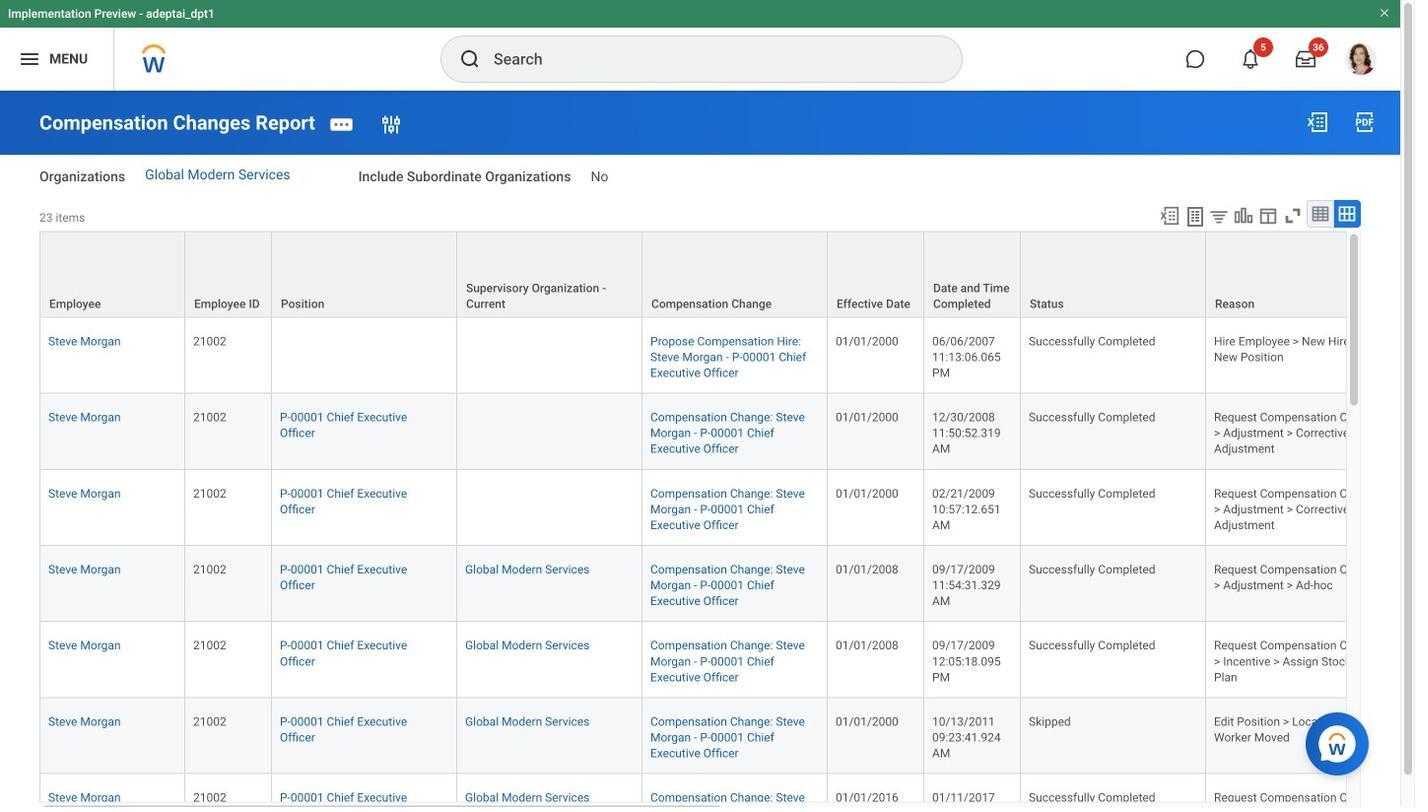 Task type: locate. For each thing, give the bounding box(es) containing it.
0 vertical spatial request compensation change > adjustment > corrective adjustment element
[[1215, 407, 1381, 456]]

row
[[39, 231, 1416, 319], [39, 318, 1416, 394], [39, 394, 1416, 470], [39, 470, 1416, 546], [39, 546, 1416, 622], [39, 622, 1416, 699], [39, 699, 1416, 775], [39, 775, 1416, 808]]

1 row from the top
[[39, 231, 1416, 319]]

2 column header from the left
[[185, 231, 272, 319]]

banner
[[0, 0, 1401, 91]]

request compensation change > adjustment > plan restructuring element
[[1215, 788, 1381, 808]]

request compensation change > adjustment > corrective adjustment element up request compensation change > adjustment > ad-hoc element
[[1215, 483, 1381, 532]]

export to worksheets image
[[1184, 205, 1208, 229]]

edit position > location > worker moved element
[[1215, 711, 1348, 745]]

main content
[[0, 91, 1416, 808]]

1 vertical spatial export to excel image
[[1160, 205, 1181, 227]]

1 horizontal spatial export to excel image
[[1306, 110, 1330, 134]]

export to excel image for view printable version (pdf) image
[[1306, 110, 1330, 134]]

export to excel image left view printable version (pdf) image
[[1306, 110, 1330, 134]]

request compensation change > adjustment > ad-hoc element
[[1215, 559, 1381, 593]]

1 request compensation change > adjustment > corrective adjustment element from the top
[[1215, 407, 1381, 456]]

4 column header from the left
[[457, 231, 643, 319]]

table image
[[1311, 204, 1331, 224]]

fullscreen image
[[1283, 205, 1304, 227]]

export to excel image
[[1306, 110, 1330, 134], [1160, 205, 1181, 227]]

0 vertical spatial export to excel image
[[1306, 110, 1330, 134]]

1 vertical spatial request compensation change > adjustment > corrective adjustment element
[[1215, 483, 1381, 532]]

toolbar
[[1151, 200, 1362, 231]]

compensation changes report element
[[39, 112, 315, 135]]

request compensation change > adjustment > corrective adjustment element
[[1215, 407, 1381, 456], [1215, 483, 1381, 532]]

request compensation change > adjustment > corrective adjustment element down hire employee > new hire > new position element
[[1215, 407, 1381, 456]]

0 horizontal spatial export to excel image
[[1160, 205, 1181, 227]]

5 column header from the left
[[643, 231, 828, 319]]

3 row from the top
[[39, 394, 1416, 470]]

1 column header from the left
[[39, 231, 185, 319]]

7 column header from the left
[[925, 231, 1021, 319]]

notifications large image
[[1241, 49, 1261, 69]]

cell
[[272, 318, 457, 394], [457, 318, 643, 394], [457, 394, 643, 470], [457, 470, 643, 546]]

justify image
[[18, 47, 41, 71]]

inbox large image
[[1297, 49, 1316, 69]]

column header
[[39, 231, 185, 319], [185, 231, 272, 319], [272, 231, 457, 319], [457, 231, 643, 319], [643, 231, 828, 319], [828, 231, 925, 319], [925, 231, 1021, 319], [1021, 231, 1207, 319]]

2 row from the top
[[39, 318, 1416, 394]]

export to excel image for "export to worksheets" icon
[[1160, 205, 1181, 227]]

7 row from the top
[[39, 699, 1416, 775]]

export to excel image left "export to worksheets" icon
[[1160, 205, 1181, 227]]



Task type: describe. For each thing, give the bounding box(es) containing it.
search image
[[458, 47, 482, 71]]

profile logan mcneil image
[[1346, 43, 1377, 79]]

compensation changes report - expand/collapse chart image
[[1233, 205, 1255, 227]]

2 request compensation change > adjustment > corrective adjustment element from the top
[[1215, 483, 1381, 532]]

request compensation change > incentive > assign stock plan element
[[1215, 635, 1381, 685]]

Search Workday  search field
[[494, 37, 922, 81]]

view printable version (pdf) image
[[1354, 110, 1377, 134]]

select to filter grid data image
[[1209, 206, 1230, 227]]

expand table image
[[1338, 204, 1358, 224]]

3 column header from the left
[[272, 231, 457, 319]]

close environment banner image
[[1379, 7, 1391, 19]]

change selection image
[[380, 113, 403, 137]]

click to view/edit grid preferences image
[[1258, 205, 1280, 227]]

5 row from the top
[[39, 546, 1416, 622]]

8 row from the top
[[39, 775, 1416, 808]]

hire employee > new hire > new position element
[[1215, 331, 1360, 364]]

4 row from the top
[[39, 470, 1416, 546]]

6 column header from the left
[[828, 231, 925, 319]]

8 column header from the left
[[1021, 231, 1207, 319]]

6 row from the top
[[39, 622, 1416, 699]]



Task type: vqa. For each thing, say whether or not it's contained in the screenshot.
the top the Employee's Photo (Maximilian Schneider)
no



